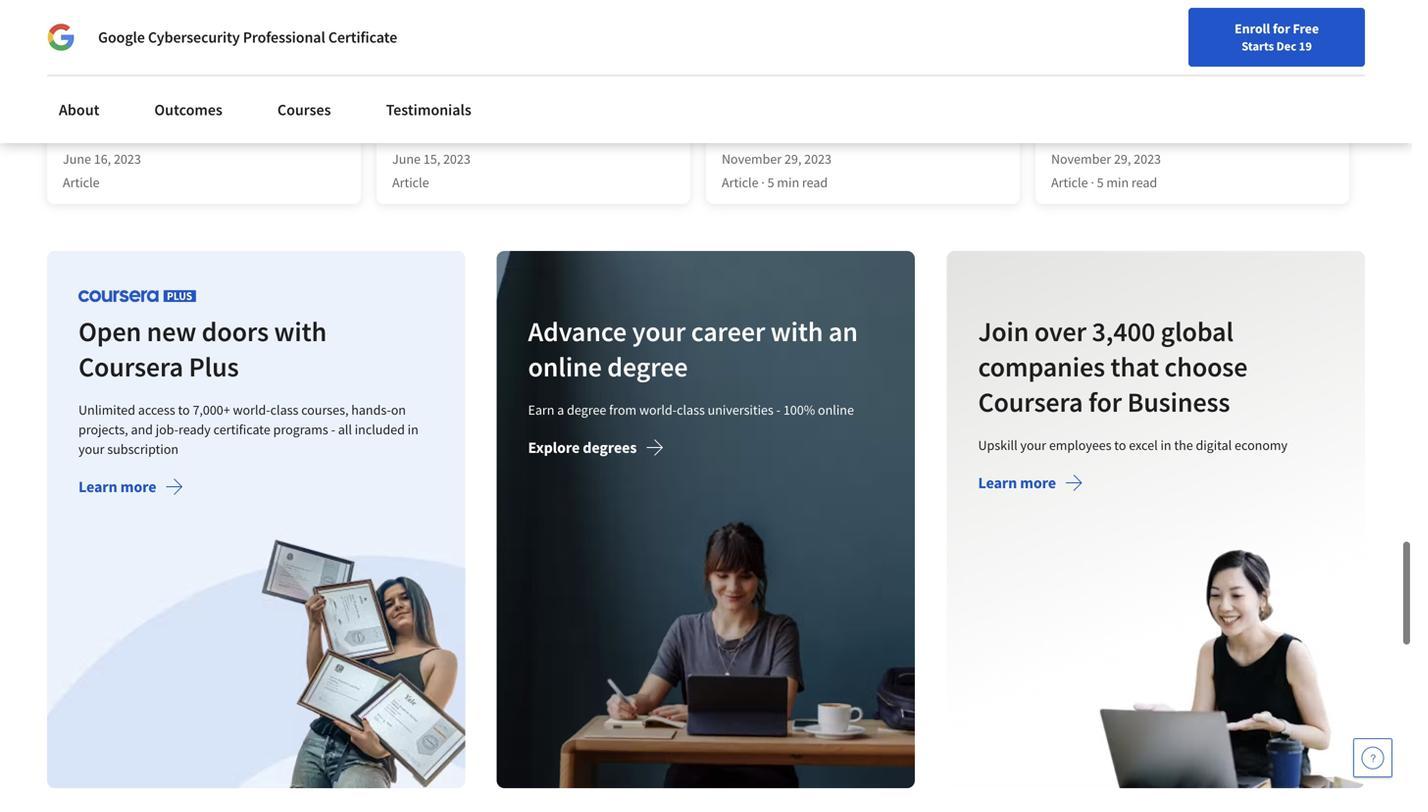 Task type: describe. For each thing, give the bounding box(es) containing it.
1 november from the left
[[722, 150, 782, 168]]

unlimited
[[78, 401, 135, 419]]

june for to
[[392, 150, 421, 168]]

all
[[338, 421, 352, 439]]

4 article from the left
[[1052, 174, 1089, 192]]

1 min from the left
[[777, 174, 800, 192]]

computer
[[109, 12, 193, 37]]

networks?
[[306, 12, 394, 37]]

0 horizontal spatial learn more link
[[78, 478, 184, 502]]

unlimited access to 7,000+ world-class courses, hands-on projects, and job-ready certificate programs - all included in your subscription
[[78, 401, 419, 458]]

and right security
[[270, 12, 302, 37]]

100%
[[784, 401, 816, 419]]

with for career
[[771, 315, 824, 349]]

coursera inside join over 3,400 global companies that choose coursera for business
[[978, 385, 1083, 420]]

june 15, 2023 article
[[392, 150, 471, 192]]

subscription
[[107, 441, 179, 458]]

which
[[497, 87, 538, 106]]

to up june 15, 2023 article on the top
[[392, 106, 406, 126]]

companies
[[978, 350, 1106, 384]]

that
[[1111, 350, 1159, 384]]

1 horizontal spatial learn more link
[[978, 474, 1084, 498]]

coursera plus image
[[78, 290, 196, 302]]

and inside unlimited access to 7,000+ world-class courses, hands-on projects, and job-ready certificate programs - all included in your subscription
[[131, 421, 153, 439]]

for inside enroll for free starts dec 19
[[1273, 20, 1291, 37]]

0 horizontal spatial more
[[120, 478, 156, 497]]

hands-
[[351, 401, 391, 419]]

0 vertical spatial -
[[777, 401, 781, 419]]

1 5 from the left
[[768, 174, 775, 192]]

pros,
[[177, 87, 211, 106]]

15,
[[424, 150, 441, 168]]

security
[[197, 12, 266, 37]]

earn a degree from world-class universities - 100% online
[[528, 401, 855, 419]]

global
[[1161, 315, 1234, 349]]

an
[[829, 315, 858, 349]]

1 read from the left
[[802, 174, 828, 192]]

certificate
[[328, 27, 397, 47]]

to inside unlimited access to 7,000+ world-class courses, hands-on projects, and job-ready certificate programs - all included in your subscription
[[178, 401, 190, 419]]

2023 inside june 15, 2023 article
[[443, 150, 471, 168]]

starts
[[1242, 38, 1275, 54]]

ready
[[179, 421, 211, 439]]

ruby
[[63, 87, 97, 106]]

your inside unlimited access to 7,000+ world-class courses, hands-on projects, and job-ready certificate programs - all included in your subscription
[[78, 441, 105, 458]]

dec
[[1277, 38, 1297, 54]]

programs
[[273, 421, 328, 439]]

explore degrees
[[528, 438, 637, 458]]

show notifications image
[[1185, 25, 1208, 48]]

for inside join over 3,400 global companies that choose coursera for business
[[1089, 385, 1122, 420]]

upskill your employees to excel in the digital economy
[[978, 437, 1288, 454]]

advance your career with an online degree
[[528, 315, 858, 384]]

2 min from the left
[[1107, 174, 1129, 192]]

enroll
[[1235, 20, 1271, 37]]

learn inside python vs. c++: which to learn and where to start
[[558, 87, 596, 106]]

start inside ruby vs. python: pros, cons, and where to start
[[63, 106, 95, 126]]

explore degrees link
[[528, 438, 665, 462]]

to left "excel"
[[1115, 437, 1127, 454]]

here.
[[443, 12, 486, 37]]

join
[[978, 315, 1029, 349]]

universities
[[708, 401, 774, 419]]

about
[[59, 100, 99, 120]]

2 read from the left
[[1132, 174, 1158, 192]]

projects,
[[78, 421, 128, 439]]

to inside ruby vs. python: pros, cons, and where to start
[[328, 87, 342, 106]]

outcomes link
[[143, 88, 234, 131]]

job-
[[156, 421, 179, 439]]

2 · from the left
[[1091, 174, 1095, 192]]

certificate
[[213, 421, 271, 439]]

1 vertical spatial online
[[818, 401, 855, 419]]

professional
[[243, 27, 325, 47]]

0 horizontal spatial learn
[[78, 478, 117, 497]]

june 16, 2023 article
[[63, 150, 141, 192]]

your for advance
[[633, 315, 686, 349]]

world- for 7,000+
[[233, 401, 270, 419]]

courses
[[278, 100, 331, 120]]

1 horizontal spatial in
[[1161, 437, 1172, 454]]

economy
[[1235, 437, 1288, 454]]

3,400
[[1092, 315, 1156, 349]]

earn
[[528, 401, 555, 419]]

2 5 from the left
[[1097, 174, 1104, 192]]

to right which on the top of page
[[541, 87, 555, 106]]

0 horizontal spatial learn more
[[78, 478, 156, 497]]

new
[[47, 12, 84, 37]]

2 november from the left
[[1052, 150, 1112, 168]]

doors
[[202, 315, 269, 349]]

7,000+
[[193, 401, 230, 419]]

2023 inside 'june 16, 2023 article'
[[114, 150, 141, 168]]

upskill
[[978, 437, 1018, 454]]

19
[[1300, 38, 1313, 54]]

with for doors
[[274, 315, 327, 349]]

world- for from
[[640, 401, 677, 419]]

1 november 29, 2023 article · 5 min read from the left
[[722, 150, 832, 192]]

help center image
[[1362, 747, 1385, 770]]

1 · from the left
[[762, 174, 765, 192]]



Task type: vqa. For each thing, say whether or not it's contained in the screenshot.
Yale in the , Yale University, and Professor of Finance and Fellow at the
no



Task type: locate. For each thing, give the bounding box(es) containing it.
0 horizontal spatial degree
[[567, 401, 607, 419]]

2 2023 from the left
[[443, 150, 471, 168]]

your left career
[[633, 315, 686, 349]]

degree inside advance your career with an online degree
[[608, 350, 688, 384]]

your for upskill
[[1021, 437, 1047, 454]]

join over 3,400 global companies that choose coursera for business
[[978, 315, 1248, 420]]

0 vertical spatial degree
[[608, 350, 688, 384]]

a
[[558, 401, 565, 419]]

world-
[[233, 401, 270, 419], [640, 401, 677, 419]]

16,
[[94, 150, 111, 168]]

1 horizontal spatial with
[[771, 315, 824, 349]]

open new doors with coursera plus
[[78, 315, 327, 384]]

cons,
[[214, 87, 251, 106]]

your right upskill
[[1021, 437, 1047, 454]]

career
[[692, 315, 766, 349]]

1 horizontal spatial your
[[633, 315, 686, 349]]

degree
[[608, 350, 688, 384], [567, 401, 607, 419]]

c++:
[[465, 87, 494, 106]]

article
[[63, 174, 100, 192], [392, 174, 429, 192], [722, 174, 759, 192], [1052, 174, 1089, 192]]

1 horizontal spatial where
[[627, 87, 670, 106]]

0 horizontal spatial november 29, 2023 article · 5 min read
[[722, 150, 832, 192]]

-
[[777, 401, 781, 419], [331, 421, 335, 439]]

2 horizontal spatial learn
[[978, 474, 1017, 493]]

1 horizontal spatial november 29, 2023 article · 5 min read
[[1052, 150, 1162, 192]]

article inside 'june 16, 2023 article'
[[63, 174, 100, 192]]

1 horizontal spatial ·
[[1091, 174, 1095, 192]]

1 horizontal spatial june
[[392, 150, 421, 168]]

1 horizontal spatial for
[[1273, 20, 1291, 37]]

november 29, 2023 article · 5 min read
[[722, 150, 832, 192], [1052, 150, 1162, 192]]

degree right a
[[567, 401, 607, 419]]

plus
[[189, 350, 239, 384]]

0 horizontal spatial june
[[63, 150, 91, 168]]

2 class from the left
[[677, 401, 705, 419]]

3 article from the left
[[722, 174, 759, 192]]

29,
[[785, 150, 802, 168], [1114, 150, 1132, 168]]

vs.
[[100, 87, 119, 106], [444, 87, 462, 106]]

start inside python vs. c++: which to learn and where to start
[[409, 106, 442, 126]]

and inside ruby vs. python: pros, cons, and where to start
[[254, 87, 280, 106]]

1 vertical spatial for
[[1089, 385, 1122, 420]]

coursera down companies
[[978, 385, 1083, 420]]

where
[[283, 87, 325, 106], [627, 87, 670, 106]]

0 horizontal spatial -
[[331, 421, 335, 439]]

0 horizontal spatial world-
[[233, 401, 270, 419]]

1 horizontal spatial degree
[[608, 350, 688, 384]]

choose
[[1165, 350, 1248, 384]]

outcomes
[[154, 100, 223, 120]]

1 horizontal spatial -
[[777, 401, 781, 419]]

start up the 16,
[[63, 106, 95, 126]]

new to computer security and networks? start here.
[[47, 12, 486, 37]]

read
[[802, 174, 828, 192], [1132, 174, 1158, 192]]

3 2023 from the left
[[805, 150, 832, 168]]

courses,
[[301, 401, 349, 419]]

class
[[270, 401, 299, 419], [677, 401, 705, 419]]

1 vertical spatial degree
[[567, 401, 607, 419]]

with left an
[[771, 315, 824, 349]]

learn down upskill
[[978, 474, 1017, 493]]

access
[[138, 401, 175, 419]]

new
[[147, 315, 196, 349]]

vs. right ruby
[[100, 87, 119, 106]]

on
[[391, 401, 406, 419]]

class up programs
[[270, 401, 299, 419]]

vs. left c++:
[[444, 87, 462, 106]]

over
[[1035, 315, 1087, 349]]

learn down projects,
[[78, 478, 117, 497]]

2 november 29, 2023 article · 5 min read from the left
[[1052, 150, 1162, 192]]

learn more link
[[978, 474, 1084, 498], [78, 478, 184, 502]]

2 june from the left
[[392, 150, 421, 168]]

start left "here."
[[398, 12, 439, 37]]

0 horizontal spatial with
[[274, 315, 327, 349]]

excel
[[1129, 437, 1158, 454]]

1 where from the left
[[283, 87, 325, 106]]

2023
[[114, 150, 141, 168], [443, 150, 471, 168], [805, 150, 832, 168], [1134, 150, 1162, 168]]

- left all
[[331, 421, 335, 439]]

june left 15,
[[392, 150, 421, 168]]

degree up the from
[[608, 350, 688, 384]]

0 horizontal spatial class
[[270, 401, 299, 419]]

0 horizontal spatial for
[[1089, 385, 1122, 420]]

1 horizontal spatial 5
[[1097, 174, 1104, 192]]

·
[[762, 174, 765, 192], [1091, 174, 1095, 192]]

google
[[98, 27, 145, 47]]

1 horizontal spatial vs.
[[444, 87, 462, 106]]

learn right which on the top of page
[[558, 87, 596, 106]]

2 29, from the left
[[1114, 150, 1132, 168]]

google cybersecurity professional certificate
[[98, 27, 397, 47]]

2 vs. from the left
[[444, 87, 462, 106]]

0 vertical spatial for
[[1273, 20, 1291, 37]]

1 horizontal spatial november
[[1052, 150, 1112, 168]]

your
[[633, 315, 686, 349], [1021, 437, 1047, 454], [78, 441, 105, 458]]

to down 'certificate'
[[328, 87, 342, 106]]

with inside open new doors with coursera plus
[[274, 315, 327, 349]]

0 horizontal spatial online
[[528, 350, 602, 384]]

class for courses,
[[270, 401, 299, 419]]

advance
[[528, 315, 627, 349]]

to right new
[[88, 12, 105, 37]]

business
[[1128, 385, 1231, 420]]

in left the the
[[1161, 437, 1172, 454]]

1 horizontal spatial more
[[1020, 474, 1056, 493]]

learn more link down subscription
[[78, 478, 184, 502]]

june left the 16,
[[63, 150, 91, 168]]

menu item
[[1038, 20, 1164, 83]]

python vs. c++: which to learn and where to start
[[392, 87, 670, 126]]

learn more down upskill
[[978, 474, 1056, 493]]

online inside advance your career with an online degree
[[528, 350, 602, 384]]

more down subscription
[[120, 478, 156, 497]]

0 horizontal spatial 29,
[[785, 150, 802, 168]]

and inside python vs. c++: which to learn and where to start
[[599, 87, 624, 106]]

free
[[1293, 20, 1320, 37]]

1 horizontal spatial min
[[1107, 174, 1129, 192]]

- left 100%
[[777, 401, 781, 419]]

1 2023 from the left
[[114, 150, 141, 168]]

in right included
[[408, 421, 419, 439]]

for up dec
[[1273, 20, 1291, 37]]

where inside ruby vs. python: pros, cons, and where to start
[[283, 87, 325, 106]]

0 horizontal spatial 5
[[768, 174, 775, 192]]

1 vertical spatial -
[[331, 421, 335, 439]]

degrees
[[583, 438, 637, 458]]

in
[[408, 421, 419, 439], [1161, 437, 1172, 454]]

4 2023 from the left
[[1134, 150, 1162, 168]]

world- up certificate at left
[[233, 401, 270, 419]]

cybersecurity
[[148, 27, 240, 47]]

1 world- from the left
[[233, 401, 270, 419]]

vs. inside python vs. c++: which to learn and where to start
[[444, 87, 462, 106]]

1 vertical spatial coursera
[[978, 385, 1083, 420]]

1 horizontal spatial online
[[818, 401, 855, 419]]

for down that
[[1089, 385, 1122, 420]]

where inside python vs. c++: which to learn and where to start
[[627, 87, 670, 106]]

2 article from the left
[[392, 174, 429, 192]]

included
[[355, 421, 405, 439]]

june inside june 15, 2023 article
[[392, 150, 421, 168]]

0 horizontal spatial in
[[408, 421, 419, 439]]

python:
[[122, 87, 174, 106]]

online down the advance
[[528, 350, 602, 384]]

testimonials
[[386, 100, 472, 120]]

2 horizontal spatial your
[[1021, 437, 1047, 454]]

1 june from the left
[[63, 150, 91, 168]]

ruby vs. python: pros, cons, and where to start
[[63, 87, 342, 126]]

vs. for ruby
[[100, 87, 119, 106]]

1 horizontal spatial world-
[[640, 401, 677, 419]]

coursera inside open new doors with coursera plus
[[78, 350, 183, 384]]

with inside advance your career with an online degree
[[771, 315, 824, 349]]

0 horizontal spatial coursera
[[78, 350, 183, 384]]

article inside june 15, 2023 article
[[392, 174, 429, 192]]

to up ready
[[178, 401, 190, 419]]

0 horizontal spatial read
[[802, 174, 828, 192]]

1 horizontal spatial read
[[1132, 174, 1158, 192]]

coursera image
[[24, 16, 148, 47]]

coursera down open
[[78, 350, 183, 384]]

0 horizontal spatial min
[[777, 174, 800, 192]]

class inside unlimited access to 7,000+ world-class courses, hands-on projects, and job-ready certificate programs - all included in your subscription
[[270, 401, 299, 419]]

learn
[[558, 87, 596, 106], [978, 474, 1017, 493], [78, 478, 117, 497]]

1 horizontal spatial learn
[[558, 87, 596, 106]]

and right cons,
[[254, 87, 280, 106]]

2 where from the left
[[627, 87, 670, 106]]

explore
[[528, 438, 580, 458]]

more down employees
[[1020, 474, 1056, 493]]

vs. inside ruby vs. python: pros, cons, and where to start
[[100, 87, 119, 106]]

from
[[610, 401, 637, 419]]

python
[[392, 87, 441, 106]]

world- right the from
[[640, 401, 677, 419]]

1 horizontal spatial coursera
[[978, 385, 1083, 420]]

0 horizontal spatial ·
[[762, 174, 765, 192]]

1 29, from the left
[[785, 150, 802, 168]]

start
[[398, 12, 439, 37], [63, 106, 95, 126], [409, 106, 442, 126]]

online
[[528, 350, 602, 384], [818, 401, 855, 419]]

to
[[88, 12, 105, 37], [328, 87, 342, 106], [541, 87, 555, 106], [392, 106, 406, 126], [178, 401, 190, 419], [1115, 437, 1127, 454]]

2 world- from the left
[[640, 401, 677, 419]]

1 vs. from the left
[[100, 87, 119, 106]]

1 horizontal spatial 29,
[[1114, 150, 1132, 168]]

0 horizontal spatial your
[[78, 441, 105, 458]]

and right which on the top of page
[[599, 87, 624, 106]]

world- inside unlimited access to 7,000+ world-class courses, hands-on projects, and job-ready certificate programs - all included in your subscription
[[233, 401, 270, 419]]

and
[[270, 12, 302, 37], [254, 87, 280, 106], [599, 87, 624, 106], [131, 421, 153, 439]]

- inside unlimited access to 7,000+ world-class courses, hands-on projects, and job-ready certificate programs - all included in your subscription
[[331, 421, 335, 439]]

None search field
[[280, 12, 603, 52]]

employees
[[1049, 437, 1112, 454]]

enroll for free starts dec 19
[[1235, 20, 1320, 54]]

0 horizontal spatial vs.
[[100, 87, 119, 106]]

june for start
[[63, 150, 91, 168]]

testimonials link
[[374, 88, 483, 131]]

class for universities
[[677, 401, 705, 419]]

1 horizontal spatial class
[[677, 401, 705, 419]]

0 horizontal spatial where
[[283, 87, 325, 106]]

june inside 'june 16, 2023 article'
[[63, 150, 91, 168]]

your inside advance your career with an online degree
[[633, 315, 686, 349]]

0 vertical spatial coursera
[[78, 350, 183, 384]]

digital
[[1196, 437, 1232, 454]]

with right the doors
[[274, 315, 327, 349]]

for
[[1273, 20, 1291, 37], [1089, 385, 1122, 420]]

1 class from the left
[[270, 401, 299, 419]]

google image
[[47, 24, 75, 51]]

2 with from the left
[[771, 315, 824, 349]]

0 vertical spatial online
[[528, 350, 602, 384]]

start up 15,
[[409, 106, 442, 126]]

0 horizontal spatial november
[[722, 150, 782, 168]]

online right 100%
[[818, 401, 855, 419]]

the
[[1175, 437, 1193, 454]]

about link
[[47, 88, 111, 131]]

1 with from the left
[[274, 315, 327, 349]]

class left universities
[[677, 401, 705, 419]]

learn more link down upskill
[[978, 474, 1084, 498]]

1 horizontal spatial learn more
[[978, 474, 1056, 493]]

open
[[78, 315, 141, 349]]

with
[[274, 315, 327, 349], [771, 315, 824, 349]]

in inside unlimited access to 7,000+ world-class courses, hands-on projects, and job-ready certificate programs - all included in your subscription
[[408, 421, 419, 439]]

courses link
[[266, 88, 343, 131]]

learn more
[[978, 474, 1056, 493], [78, 478, 156, 497]]

your down projects,
[[78, 441, 105, 458]]

vs. for python
[[444, 87, 462, 106]]

june
[[63, 150, 91, 168], [392, 150, 421, 168]]

1 article from the left
[[63, 174, 100, 192]]

and up subscription
[[131, 421, 153, 439]]

learn more down subscription
[[78, 478, 156, 497]]



